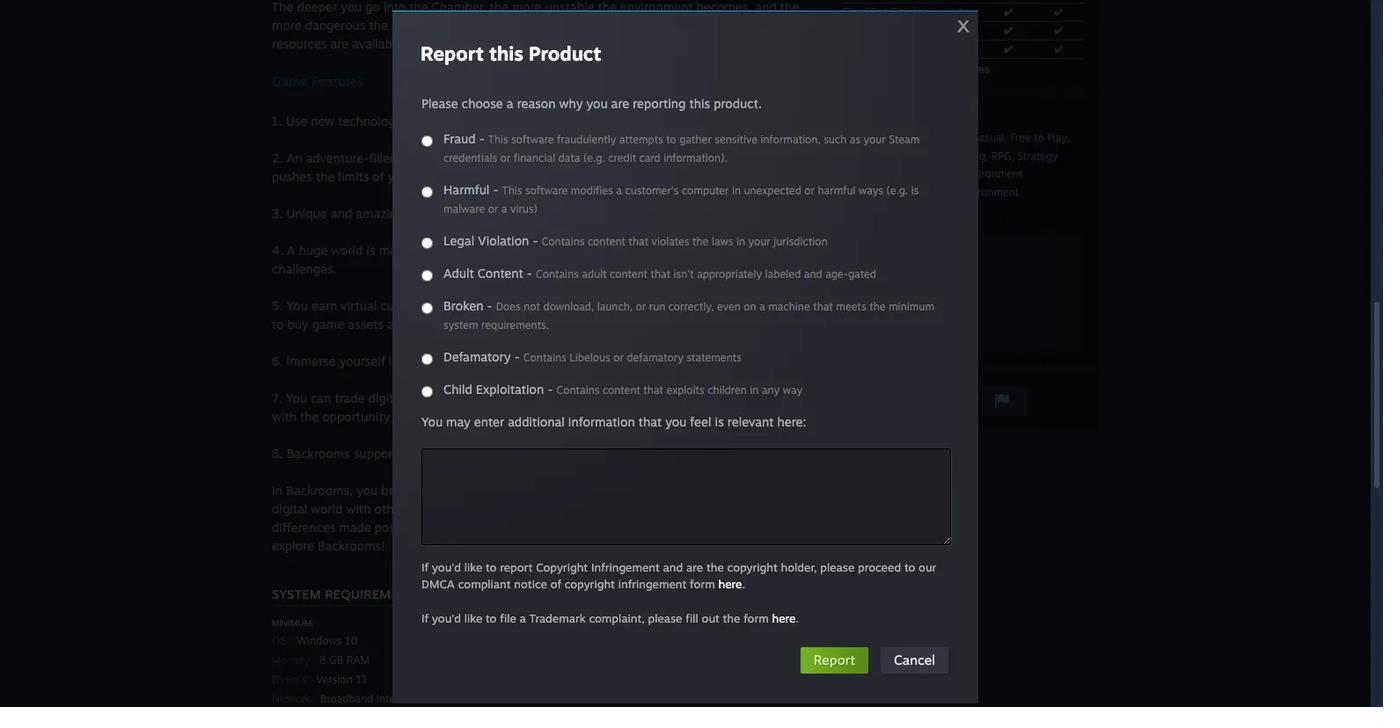 Task type: describe. For each thing, give the bounding box(es) containing it.
or inside this software fraudulently attempts to gather sensitive information, such as your steam credentials or financial data (e.g. credit card information).
[[500, 151, 511, 165]]

an
[[287, 150, 302, 165]]

games
[[497, 391, 535, 406]]

here link for if you'd like to file a trademark complaint, please fill out the form here .
[[772, 612, 796, 626]]

setting
[[717, 243, 757, 258]]

1 horizontal spatial .
[[796, 612, 799, 626]]

requirements.
[[481, 319, 549, 332]]

you inside 7. you can trade digital art elements in games on our digital art marketplace, providing you with the opportunity to try new things and possibilities.
[[774, 391, 796, 406]]

please
[[422, 96, 458, 111]]

- left "each" on the top of the page
[[533, 233, 538, 248]]

- left does
[[487, 298, 493, 313]]

that inside the does not download, launch, or run correctly, even on a machine that meets the minimum system requirements.
[[813, 300, 833, 313]]

of up the attempts
[[628, 114, 640, 128]]

minimum
[[889, 300, 935, 313]]

in inside 7. you can trade digital art elements in games on our digital art marketplace, providing you with the opportunity to try new things and possibilities.
[[483, 391, 494, 406]]

you up transparency
[[586, 96, 608, 111]]

3.
[[272, 206, 283, 221]]

game features
[[272, 73, 364, 90]]

new inside 7. you can trade digital art elements in games on our digital art marketplace, providing you with the opportunity to try new things and possibilities.
[[429, 409, 452, 424]]

features
[[312, 73, 364, 90]]

minimum:
[[272, 619, 314, 628]]

the down the attempts
[[621, 150, 640, 165]]

backrooms!
[[318, 539, 385, 554]]

content for child exploitation -
[[603, 384, 641, 397]]

multiplayer
[[893, 150, 947, 163]]

recommended:
[[543, 619, 616, 628]]

and down the maze,
[[586, 502, 607, 517]]

pushes
[[272, 169, 312, 184]]

world inside 2. an adventure-filled multiplayer online game that explores the world with other players and pushes the limits of your imagination.
[[643, 150, 675, 165]]

, left the free
[[1004, 132, 1007, 144]]

- up 3. unique and amazing ai-based maze traversal, ready for the challenge?
[[493, 182, 499, 197]]

to left "run,"
[[617, 18, 628, 33]]

2 connection from the left
[[689, 693, 744, 706]]

1 vertical spatial copyright
[[565, 577, 615, 591]]

0 horizontal spatial .
[[742, 577, 745, 591]]

the up whatever
[[780, 0, 799, 14]]

1 vertical spatial multiple
[[407, 446, 454, 461]]

style
[[672, 354, 699, 369]]

contains for child exploitation -
[[557, 384, 600, 397]]

here .
[[718, 577, 745, 591]]

try
[[409, 409, 425, 424]]

, left rpg link
[[986, 150, 989, 163]]

and up marketplace.
[[587, 298, 608, 313]]

this up the gaming
[[693, 483, 714, 498]]

the up 'available'
[[369, 18, 388, 33]]

you inside 7. you can trade digital art elements in games on our digital art marketplace, providing you with the opportunity to try new things and possibilities.
[[286, 391, 307, 406]]

unexpected
[[744, 184, 802, 197]]

whatever
[[735, 18, 788, 33]]

here link for here .
[[718, 577, 742, 591]]

the inside if you'd like to report copyright infringement and are the copyright holder, please proceed to our dmca compliant notice of copyright infringement form
[[707, 561, 724, 575]]

a up the safety
[[507, 96, 514, 111]]

in inside child exploitation - contains content that exploits children in any way
[[750, 384, 759, 397]]

run,
[[632, 18, 654, 33]]

challenges.
[[272, 261, 337, 276]]

game inside 2. an adventure-filled multiplayer online game that explores the world with other players and pushes the limits of your imagination.
[[507, 150, 539, 165]]

digital down not
[[512, 317, 548, 332]]

view for view discussions
[[849, 309, 873, 322]]

casual
[[972, 131, 1004, 144]]

is inside this software modifies a customer's computer in unexpected or harmful ways (e.g. is malware or a virus)
[[911, 184, 919, 197]]

version
[[316, 673, 353, 686]]

to left ensure
[[406, 114, 418, 128]]

sensitive
[[715, 133, 758, 146]]

imagination.
[[417, 169, 488, 184]]

0 vertical spatial environment
[[961, 167, 1023, 180]]

join
[[724, 520, 745, 535]]

the right for
[[608, 206, 627, 221]]

unique
[[286, 206, 327, 221]]

and inside if you'd like to report copyright infringement and are the copyright holder, please proceed to our dmca compliant notice of copyright infringement form
[[663, 561, 683, 575]]

that inside adult content - contains adult content that isn't appropriately labeled and age-gated
[[651, 268, 671, 281]]

view update history
[[849, 261, 947, 275]]

supported
[[891, 63, 938, 76]]

the
[[272, 0, 293, 14]]

to left file
[[486, 612, 497, 626]]

our inside 7. you can trade digital art elements in games on our digital art marketplace, providing you with the opportunity to try new things and possibilities.
[[557, 391, 576, 406]]

art inside 7. you can trade digital art elements in games on our digital art marketplace, providing you with the opportunity to try new things and possibilities.
[[619, 391, 636, 406]]

be inside the deeper you go into the chamber, the more unstable the environment becomes, and the more dangerous the entity becomes. you must be prepared to run, hide and use whatever resources are available to survive.
[[544, 18, 558, 33]]

to down entity
[[406, 36, 418, 51]]

view update history link
[[842, 257, 1085, 279]]

go
[[365, 0, 380, 14]]

by inside in backrooms, you become a member of this mysterious maze, exploring this ai-powered digital world with other players, enjoying your journey and experiencing the gaming differences made possible by digital art and blockchain technology. come and join us as we explore backrooms!
[[425, 520, 439, 535]]

0 horizontal spatial ai-
[[408, 206, 425, 221]]

8.
[[272, 446, 283, 461]]

this down 8. backrooms supports multiple platforms, including windows, ios and android.
[[508, 483, 529, 498]]

game's
[[565, 354, 606, 369]]

becomes,
[[696, 0, 752, 14]]

which
[[706, 298, 740, 313]]

to up compliant
[[486, 561, 497, 575]]

contains for legal violation -
[[542, 235, 585, 248]]

requirements
[[325, 587, 423, 602]]

of inside 2. an adventure-filled multiplayer online game that explores the world with other players and pushes the limits of your imagination.
[[373, 169, 384, 184]]

ram
[[346, 654, 370, 667]]

if you'd like to file a trademark complaint, please fill out the form here .
[[422, 612, 799, 626]]

and right style
[[703, 354, 724, 369]]

become
[[381, 483, 427, 498]]

currency
[[380, 298, 430, 313]]

2. an adventure-filled multiplayer online game that explores the world with other players and pushes the limits of your imagination.
[[272, 150, 807, 184]]

1 vertical spatial environment
[[958, 186, 1019, 199]]

complaint,
[[589, 612, 645, 626]]

0 vertical spatial backrooms
[[425, 354, 489, 369]]

in inside legal violation - contains content that violates the laws in your jurisdiction
[[737, 235, 745, 248]]

dmca
[[422, 577, 455, 591]]

see all 11 supported languages
[[842, 63, 990, 76]]

content for legal violation -
[[588, 235, 626, 248]]

you down marketplace,
[[665, 414, 687, 429]]

if for if you'd like to file a trademark complaint, please fill out the form here .
[[422, 612, 429, 626]]

credit
[[608, 151, 636, 165]]

jurisdiction
[[774, 235, 828, 248]]

that inside legal violation - contains content that violates the laws in your jurisdiction
[[629, 235, 649, 248]]

transparency
[[550, 114, 625, 128]]

your inside legal violation - contains content that violates the laws in your jurisdiction
[[748, 235, 771, 248]]

in right yourself at left
[[389, 354, 399, 369]]

feel
[[690, 414, 712, 429]]

0 horizontal spatial please
[[648, 612, 682, 626]]

and left the join
[[699, 520, 721, 535]]

can inside 5. you earn virtual currency bks by completing quests and exploring areas, which can be used to buy game assets and digital art on our digital art marketplace.
[[744, 298, 764, 313]]

ai- inside in backrooms, you become a member of this mysterious maze, exploring this ai-powered digital world with other players, enjoying your journey and experiencing the gaming differences made possible by digital art and blockchain technology. come and join us as we explore backrooms!
[[717, 483, 734, 498]]

free
[[1010, 131, 1031, 144]]

made inside in backrooms, you become a member of this mysterious maze, exploring this ai-powered digital world with other players, enjoying your journey and experiencing the gaming differences made possible by digital art and blockchain technology. come and join us as we explore backrooms!
[[339, 520, 371, 535]]

defamatory
[[444, 349, 511, 364]]

(e.g. inside this software fraudulently attempts to gather sensitive information, such as your steam credentials or financial data (e.g. credit card information).
[[583, 151, 605, 165]]

on inside 5. you earn virtual currency bks by completing quests and exploring areas, which can be used to buy game assets and digital art on our digital art marketplace.
[[471, 317, 486, 332]]

the right yourself at left
[[403, 354, 422, 369]]

that inside child exploitation - contains content that exploits children in any way
[[644, 384, 664, 397]]

the right the "visit"
[[873, 238, 889, 251]]

a left virus)
[[501, 202, 507, 216]]

art inside 7. you can trade digital art elements in games on our digital art marketplace, providing you with the opportunity to try new things and possibilities.
[[407, 391, 423, 406]]

2 vertical spatial backrooms
[[897, 186, 954, 199]]

platforms,
[[457, 446, 515, 461]]

players
[[741, 150, 782, 165]]

this for fraud -
[[488, 133, 508, 146]]

libelous
[[570, 351, 611, 364]]

isn't
[[674, 268, 694, 281]]

7.
[[272, 391, 282, 406]]

broadband inside minimum: os: windows 10 memory: 8 gb ram directx: version 11 network: broadband internet connection
[[320, 693, 373, 706]]

- down regions,
[[527, 266, 532, 281]]

digital up opportunity
[[368, 391, 404, 406]]

, up multiplayer
[[910, 132, 913, 144]]

additional
[[508, 414, 565, 429]]

0 vertical spatial 11
[[877, 63, 888, 76]]

can inside 7. you can trade digital art elements in games on our digital art marketplace, providing you with the opportunity to try new things and possibilities.
[[311, 391, 331, 406]]

internet inside minimum: os: windows 10 memory: 8 gb ram directx: version 11 network: broadband internet connection
[[376, 693, 415, 706]]

art left style
[[652, 354, 668, 369]]

read related news link
[[842, 281, 1085, 303]]

with inside in backrooms, you become a member of this mysterious maze, exploring this ai-powered digital world with other players, enjoying your journey and experiencing the gaming differences made possible by digital art and blockchain technology. come and join us as we explore backrooms!
[[346, 502, 371, 517]]

1 horizontal spatial here
[[772, 612, 796, 626]]

1 vertical spatial more
[[272, 18, 302, 33]]

1 horizontal spatial form
[[744, 612, 769, 626]]

game
[[272, 73, 308, 90]]

digital down the in
[[272, 502, 307, 517]]

amazing
[[356, 206, 404, 221]]

11 inside minimum: os: windows 10 memory: 8 gb ram directx: version 11 network: broadband internet connection
[[356, 673, 367, 686]]

you inside the deeper you go into the chamber, the more unstable the environment becomes, and the more dangerous the entity becomes. you must be prepared to run, hide and use whatever resources are available to survive.
[[487, 18, 508, 33]]

exploring for this
[[636, 483, 689, 498]]

2 vertical spatial is
[[715, 414, 724, 429]]

the inside the does not download, launch, or run correctly, even on a machine that meets the minimum system requirements.
[[870, 300, 886, 313]]

notice
[[514, 577, 547, 591]]

unique
[[610, 354, 649, 369]]

holder,
[[781, 561, 817, 575]]

to inside the title: backrooms genre: action , adventure casual , free to play , massively multiplayer racing , rpg , strategy developer: backrooms environment publisher: backrooms environment release date: coming soon
[[1034, 131, 1044, 144]]

of inside if you'd like to report copyright infringement and are the copyright holder, please proceed to our dmca compliant notice of copyright infringement form
[[551, 577, 561, 591]]

the right the chamber,
[[490, 0, 509, 14]]

art inside in backrooms, you become a member of this mysterious maze, exploring this ai-powered digital world with other players, enjoying your journey and experiencing the gaming differences made possible by digital art and blockchain technology. come and join us as we explore backrooms!
[[482, 520, 498, 535]]

and right unique
[[331, 206, 352, 221]]

racing link
[[953, 150, 986, 163]]

the down "reporting"
[[643, 114, 662, 128]]

malware
[[444, 202, 485, 216]]

the up entity
[[409, 0, 428, 14]]

like for file
[[464, 612, 482, 626]]

1 horizontal spatial more
[[512, 0, 542, 14]]

you left may
[[422, 414, 443, 429]]

financial
[[514, 151, 555, 165]]

adventure-
[[306, 150, 369, 165]]

technology
[[338, 114, 403, 128]]

our inside if you'd like to report copyright infringement and are the copyright holder, please proceed to our dmca compliant notice of copyright infringement form
[[919, 561, 937, 575]]

and up whatever
[[755, 0, 777, 14]]

proceed
[[858, 561, 901, 575]]

title:
[[842, 115, 869, 125]]

for
[[588, 206, 605, 221]]

even
[[717, 300, 741, 313]]

contains inside "defamatory - contains libelous or defamatory statements"
[[523, 351, 567, 364]]

you'd for if you'd like to report copyright infringement and are the copyright holder, please proceed to our dmca compliant notice of copyright infringement form
[[432, 561, 461, 575]]

and right ios
[[658, 446, 679, 461]]

and down currency
[[387, 317, 409, 332]]

- down 1. use  new technology to ensure the safety and transparency of the game.
[[479, 131, 485, 146]]

form inside if you'd like to report copyright infringement and are the copyright holder, please proceed to our dmca compliant notice of copyright infringement form
[[690, 577, 715, 591]]

and down the enjoying
[[501, 520, 523, 535]]

2 internet from the left
[[647, 693, 686, 706]]

and inside 2. an adventure-filled multiplayer online game that explores the world with other players and pushes the limits of your imagination.
[[786, 150, 807, 165]]

chinese for traditional chinese
[[894, 25, 933, 37]]

system
[[444, 319, 478, 332]]

are inside the deeper you go into the chamber, the more unstable the environment becomes, and the more dangerous the entity becomes. you must be prepared to run, hide and use whatever resources are available to survive.
[[330, 36, 349, 51]]

this down must
[[489, 41, 524, 65]]

based
[[425, 206, 459, 221]]

of up exploitation
[[528, 354, 539, 369]]

news
[[914, 285, 939, 298]]

technology.
[[592, 520, 659, 535]]

world inside 4. a huge world is made up of multiple regions, each with its own mysterious setting and challenges.
[[331, 243, 363, 258]]

the down adventure-
[[316, 169, 335, 184]]

design.
[[763, 354, 805, 369]]

a inside the does not download, launch, or run correctly, even on a machine that meets the minimum system requirements.
[[759, 300, 765, 313]]

the inside in backrooms, you become a member of this mysterious maze, exploring this ai-powered digital world with other players, enjoying your journey and experiencing the gaming differences made possible by digital art and blockchain technology. come and join us as we explore backrooms!
[[688, 502, 707, 517]]

massively
[[842, 150, 889, 163]]

and left 'use'
[[686, 18, 708, 33]]

your inside this software fraudulently attempts to gather sensitive information, such as your steam credentials or financial data (e.g. credit card information).
[[864, 133, 886, 146]]

or left harmful
[[805, 184, 815, 197]]

traditional
[[842, 25, 891, 37]]

or down harmful -
[[488, 202, 498, 216]]

supports
[[354, 446, 404, 461]]

that up ios
[[639, 414, 662, 429]]

mysterious inside 4. a huge world is made up of multiple regions, each with its own mysterious setting and challenges.
[[651, 243, 714, 258]]

you inside 5. you earn virtual currency bks by completing quests and exploring areas, which can be used to buy game assets and digital art on our digital art marketplace.
[[287, 298, 308, 313]]

3. unique and amazing ai-based maze traversal, ready for the challenge?
[[272, 206, 692, 221]]

to inside this software fraudulently attempts to gather sensitive information, such as your steam credentials or financial data (e.g. credit card information).
[[666, 133, 677, 146]]

us
[[749, 520, 762, 535]]

5.
[[272, 298, 283, 313]]

view for view update history
[[849, 261, 873, 275]]

genre:
[[842, 134, 876, 143]]

you inside in backrooms, you become a member of this mysterious maze, exploring this ai-powered digital world with other players, enjoying your journey and experiencing the gaming differences made possible by digital art and blockchain technology. come and join us as we explore backrooms!
[[357, 483, 378, 498]]

to right the proceed
[[905, 561, 915, 575]]

the left game's
[[543, 354, 562, 369]]

directx:
[[272, 674, 309, 686]]

1 vertical spatial backrooms
[[901, 167, 958, 180]]

come
[[662, 520, 696, 535]]

digital down bks
[[412, 317, 448, 332]]

your inside 2. an adventure-filled multiplayer online game that explores the world with other players and pushes the limits of your imagination.
[[388, 169, 414, 184]]



Task type: vqa. For each thing, say whether or not it's contained in the screenshot.
the leftmost on
yes



Task type: locate. For each thing, give the bounding box(es) containing it.
of inside in backrooms, you become a member of this mysterious maze, exploring this ai-powered digital world with other players, enjoying your journey and experiencing the gaming differences made possible by digital art and blockchain technology. come and join us as we explore backrooms!
[[493, 483, 504, 498]]

like inside if you'd like to report copyright infringement and are the copyright holder, please proceed to our dmca compliant notice of copyright infringement form
[[464, 561, 482, 575]]

content down unique
[[603, 384, 641, 397]]

exploring inside in backrooms, you become a member of this mysterious maze, exploring this ai-powered digital world with other players, enjoying your journey and experiencing the gaming differences made possible by digital art and blockchain technology. come and join us as we explore backrooms!
[[636, 483, 689, 498]]

1 vertical spatial our
[[557, 391, 576, 406]]

0 vertical spatial can
[[744, 298, 764, 313]]

0 vertical spatial on
[[744, 300, 756, 313]]

(e.g. inside this software modifies a customer's computer in unexpected or harmful ways (e.g. is malware or a virus)
[[887, 184, 908, 197]]

0 horizontal spatial network:
[[272, 693, 314, 706]]

as right "us"
[[766, 520, 778, 535]]

as inside in backrooms, you become a member of this mysterious maze, exploring this ai-powered digital world with other players, enjoying your journey and experiencing the gaming differences made possible by digital art and blockchain technology. come and join us as we explore backrooms!
[[766, 520, 778, 535]]

2 like from the top
[[464, 612, 482, 626]]

network: down recommended:
[[543, 693, 585, 706]]

to inside 7. you can trade digital art elements in games on our digital art marketplace, providing you with the opportunity to try new things and possibilities.
[[394, 409, 405, 424]]

1 vertical spatial content
[[610, 268, 648, 281]]

on inside the does not download, launch, or run correctly, even on a machine that meets the minimum system requirements.
[[744, 300, 756, 313]]

environment
[[620, 0, 693, 14]]

1 vertical spatial by
[[425, 520, 439, 535]]

1 horizontal spatial other
[[707, 150, 738, 165]]

racing
[[953, 150, 986, 163]]

action link
[[879, 131, 910, 144]]

1 horizontal spatial are
[[611, 96, 629, 111]]

that left the "isn't"
[[651, 268, 671, 281]]

1 vertical spatial 11
[[356, 673, 367, 686]]

our
[[489, 317, 508, 332], [557, 391, 576, 406], [919, 561, 937, 575]]

1 vertical spatial report
[[814, 652, 855, 669]]

our right the proceed
[[919, 561, 937, 575]]

2 vertical spatial on
[[539, 391, 553, 406]]

0 vertical spatial .
[[742, 577, 745, 591]]

None radio
[[422, 238, 433, 249], [422, 270, 433, 282], [422, 303, 433, 314], [422, 238, 433, 249], [422, 270, 433, 282], [422, 303, 433, 314]]

your inside in backrooms, you become a member of this mysterious maze, exploring this ai-powered digital world with other players, enjoying your journey and experiencing the gaming differences made possible by digital art and blockchain technology. come and join us as we explore backrooms!
[[509, 502, 535, 517]]

on inside 7. you can trade digital art elements in games on our digital art marketplace, providing you with the opportunity to try new things and possibilities.
[[539, 391, 553, 406]]

in inside this software modifies a customer's computer in unexpected or harmful ways (e.g. is malware or a virus)
[[732, 184, 741, 197]]

windows,
[[575, 446, 631, 461]]

quests
[[545, 298, 583, 313]]

and up infringement
[[663, 561, 683, 575]]

1 horizontal spatial report
[[814, 652, 855, 669]]

more up must
[[512, 0, 542, 14]]

launch,
[[597, 300, 633, 313]]

this down the safety
[[488, 133, 508, 146]]

the right out
[[723, 612, 740, 626]]

the left opportunity
[[300, 409, 319, 424]]

free to play link
[[1010, 131, 1067, 144]]

harmful -
[[444, 182, 502, 197]]

1 broadband from the left
[[320, 693, 373, 706]]

, down the free
[[1012, 150, 1015, 163]]

0 horizontal spatial our
[[489, 317, 508, 332]]

with left its
[[578, 243, 602, 258]]

1 horizontal spatial on
[[539, 391, 553, 406]]

art inside 5. you earn virtual currency bks by completing quests and exploring areas, which can be used to buy game assets and digital art on our digital art marketplace.
[[551, 317, 569, 332]]

art down the 'quests'
[[551, 317, 569, 332]]

made left up
[[379, 243, 411, 258]]

0 horizontal spatial connection
[[418, 693, 473, 706]]

simplified
[[842, 6, 888, 18]]

art up you may enter additional information that you feel is relevant here:
[[619, 391, 636, 406]]

0 vertical spatial other
[[707, 150, 738, 165]]

does not download, launch, or run correctly, even on a machine that meets the minimum system requirements.
[[444, 300, 935, 332]]

are
[[330, 36, 349, 51], [611, 96, 629, 111], [686, 561, 703, 575]]

software inside this software fraudulently attempts to gather sensitive information, such as your steam credentials or financial data (e.g. credit card information).
[[511, 133, 554, 146]]

form down here .
[[744, 612, 769, 626]]

gaming
[[710, 502, 753, 517]]

1 vertical spatial here
[[772, 612, 796, 626]]

exploring up the experiencing at left
[[636, 483, 689, 498]]

you left must
[[487, 18, 508, 33]]

1 network: from the left
[[272, 693, 314, 706]]

and down reason at the top left
[[525, 114, 546, 128]]

content inside adult content - contains adult content that isn't appropriately labeled and age-gated
[[610, 268, 648, 281]]

you'd for if you'd like to file a trademark complaint, please fill out the form here .
[[432, 612, 461, 626]]

0 horizontal spatial internet
[[376, 693, 415, 706]]

other inside 2. an adventure-filled multiplayer online game that explores the world with other players and pushes the limits of your imagination.
[[707, 150, 738, 165]]

please
[[820, 561, 855, 575], [648, 612, 682, 626]]

1 vertical spatial backrooms
[[287, 446, 350, 461]]

buy
[[287, 317, 309, 332]]

areas,
[[669, 298, 703, 313]]

gather
[[680, 133, 712, 146]]

backrooms
[[425, 354, 489, 369], [287, 446, 350, 461]]

visit
[[849, 238, 870, 251]]

title: backrooms genre: action , adventure casual , free to play , massively multiplayer racing , rpg , strategy developer: backrooms environment publisher: backrooms environment release date: coming soon
[[842, 114, 1070, 217]]

legal
[[444, 233, 474, 248]]

2 horizontal spatial is
[[911, 184, 919, 197]]

contains inside adult content - contains adult content that isn't appropriately labeled and age-gated
[[536, 268, 579, 281]]

2 network: from the left
[[543, 693, 585, 706]]

you'd inside if you'd like to report copyright infringement and are the copyright holder, please proceed to our dmca compliant notice of copyright infringement form
[[432, 561, 461, 575]]

0 vertical spatial mysterious
[[651, 243, 714, 258]]

1 vertical spatial are
[[611, 96, 629, 111]]

7. you can trade digital art elements in games on our digital art marketplace, providing you with the opportunity to try new things and possibilities.
[[272, 391, 796, 424]]

1 like from the top
[[464, 561, 482, 575]]

0 vertical spatial this
[[488, 133, 508, 146]]

by inside 5. you earn virtual currency bks by completing quests and exploring areas, which can be used to buy game assets and digital art on our digital art marketplace.
[[460, 298, 474, 313]]

1 vertical spatial chinese
[[894, 25, 933, 37]]

available
[[352, 36, 403, 51]]

strategy
[[1017, 150, 1058, 163]]

in right computer
[[732, 184, 741, 197]]

other up possible
[[374, 502, 405, 517]]

1 vertical spatial as
[[766, 520, 778, 535]]

0 vertical spatial copyright
[[727, 561, 778, 575]]

2 view from the top
[[849, 309, 873, 322]]

read related news
[[849, 285, 939, 298]]

other
[[707, 150, 738, 165], [374, 502, 405, 517]]

to left play
[[1034, 131, 1044, 144]]

and inside adult content - contains adult content that isn't appropriately labeled and age-gated
[[804, 268, 823, 281]]

1 horizontal spatial backrooms
[[425, 354, 489, 369]]

1 vertical spatial this
[[502, 184, 522, 197]]

1 horizontal spatial internet
[[647, 693, 686, 706]]

you left go
[[341, 0, 362, 14]]

here link down holder,
[[772, 612, 796, 626]]

0 horizontal spatial mysterious
[[532, 483, 595, 498]]

and down games
[[495, 409, 516, 424]]

view
[[849, 261, 873, 275], [849, 309, 873, 322]]

multiple down try
[[407, 446, 454, 461]]

correctly,
[[669, 300, 714, 313]]

with inside 4. a huge world is made up of multiple regions, each with its own mysterious setting and challenges.
[[578, 243, 602, 258]]

backrooms up action on the top of page
[[871, 114, 928, 126]]

a inside in backrooms, you become a member of this mysterious maze, exploring this ai-powered digital world with other players, enjoying your journey and experiencing the gaming differences made possible by digital art and blockchain technology. come and join us as we explore backrooms!
[[431, 483, 438, 498]]

to down 5. at the left of the page
[[272, 317, 284, 332]]

software for fraud -
[[511, 133, 554, 146]]

, right the free
[[1067, 132, 1070, 144]]

art up try
[[407, 391, 423, 406]]

this
[[489, 41, 524, 65], [689, 96, 710, 111], [508, 483, 529, 498], [693, 483, 714, 498]]

game.
[[666, 114, 701, 128]]

1 horizontal spatial here link
[[772, 612, 796, 626]]

contains inside child exploitation - contains content that exploits children in any way
[[557, 384, 600, 397]]

None radio
[[422, 136, 433, 147], [422, 187, 433, 198], [422, 354, 433, 365], [422, 386, 433, 398], [422, 136, 433, 147], [422, 187, 433, 198], [422, 354, 433, 365], [422, 386, 433, 398]]

trade
[[335, 391, 365, 406]]

game
[[507, 150, 539, 165], [312, 317, 344, 332]]

please inside if you'd like to report copyright infringement and are the copyright holder, please proceed to our dmca compliant notice of copyright infringement form
[[820, 561, 855, 575]]

0 horizontal spatial as
[[766, 520, 778, 535]]

soon
[[953, 205, 976, 217]]

by up system
[[460, 298, 474, 313]]

1 vertical spatial on
[[471, 317, 486, 332]]

made inside 4. a huge world is made up of multiple regions, each with its own mysterious setting and challenges.
[[379, 243, 411, 258]]

with inside 2. an adventure-filled multiplayer online game that explores the world with other players and pushes the limits of your imagination.
[[679, 150, 703, 165]]

content inside child exploitation - contains content that exploits children in any way
[[603, 384, 641, 397]]

backrooms up child
[[425, 354, 489, 369]]

0 vertical spatial exploring
[[612, 298, 665, 313]]

that inside 2. an adventure-filled multiplayer online game that explores the world with other players and pushes the limits of your imagination.
[[543, 150, 566, 165]]

this up game.
[[689, 96, 710, 111]]

journey
[[539, 502, 582, 517]]

(e.g.
[[583, 151, 605, 165], [887, 184, 908, 197]]

1 horizontal spatial network:
[[543, 693, 585, 706]]

chinese for simplified chinese
[[891, 6, 930, 18]]

0 vertical spatial form
[[690, 577, 715, 591]]

world up exploitation
[[492, 354, 524, 369]]

the inside legal violation - contains content that violates the laws in your jurisdiction
[[693, 235, 709, 248]]

1 horizontal spatial broadband
[[591, 693, 644, 706]]

report
[[500, 561, 533, 575]]

you'd up dmca
[[432, 561, 461, 575]]

network: inside minimum: os: windows 10 memory: 8 gb ram directx: version 11 network: broadband internet connection
[[272, 693, 314, 706]]

0 horizontal spatial backrooms
[[287, 446, 350, 461]]

by down players,
[[425, 520, 439, 535]]

1 horizontal spatial art
[[619, 391, 636, 406]]

differences
[[272, 520, 336, 535]]

exploring inside 5. you earn virtual currency bks by completing quests and exploring areas, which can be used to buy game assets and digital art on our digital art marketplace.
[[612, 298, 665, 313]]

4.
[[272, 243, 283, 258]]

see all 11 supported languages link
[[842, 63, 990, 76]]

0 vertical spatial software
[[511, 133, 554, 146]]

a right the modifies
[[616, 184, 622, 197]]

0 vertical spatial multiple
[[448, 243, 494, 258]]

2 you'd from the top
[[432, 612, 461, 626]]

view down read at top
[[849, 309, 873, 322]]

1 horizontal spatial by
[[460, 298, 474, 313]]

0 horizontal spatial 11
[[356, 673, 367, 686]]

and
[[755, 0, 777, 14], [686, 18, 708, 33], [525, 114, 546, 128], [786, 150, 807, 165], [331, 206, 352, 221], [760, 243, 782, 258], [804, 268, 823, 281], [587, 298, 608, 313], [387, 317, 409, 332], [703, 354, 724, 369], [495, 409, 516, 424], [658, 446, 679, 461], [586, 502, 607, 517], [501, 520, 523, 535], [699, 520, 721, 535], [663, 561, 683, 575]]

2 if from the top
[[422, 612, 429, 626]]

our inside 5. you earn virtual currency bks by completing quests and exploring areas, which can be used to buy game assets and digital art on our digital art marketplace.
[[489, 317, 508, 332]]

be inside 5. you earn virtual currency bks by completing quests and exploring areas, which can be used to buy game assets and digital art on our digital art marketplace.
[[768, 298, 782, 313]]

run
[[649, 300, 666, 313]]

0 horizontal spatial report
[[421, 41, 484, 65]]

adult
[[582, 268, 607, 281]]

like for report
[[464, 561, 482, 575]]

your up massively on the top
[[864, 133, 886, 146]]

2 vertical spatial our
[[919, 561, 937, 575]]

is right the feel at the bottom
[[715, 414, 724, 429]]

all
[[864, 63, 874, 76]]

made
[[379, 243, 411, 258], [339, 520, 371, 535]]

here link up out
[[718, 577, 742, 591]]

0 vertical spatial new
[[311, 114, 335, 128]]

0 horizontal spatial made
[[339, 520, 371, 535]]

with inside 7. you can trade digital art elements in games on our digital art marketplace, providing you with the opportunity to try new things and possibilities.
[[272, 409, 297, 424]]

connection inside minimum: os: windows 10 memory: 8 gb ram directx: version 11 network: broadband internet connection
[[418, 693, 473, 706]]

with up backrooms!
[[346, 502, 371, 517]]

0 vertical spatial made
[[379, 243, 411, 258]]

1 horizontal spatial copyright
[[727, 561, 778, 575]]

digital up information
[[580, 391, 615, 406]]

0 horizontal spatial art
[[551, 317, 569, 332]]

reason
[[517, 96, 556, 111]]

. down holder,
[[796, 612, 799, 626]]

as down title:
[[850, 133, 861, 146]]

game down earn
[[312, 317, 344, 332]]

your left 'journey' on the bottom left of page
[[509, 502, 535, 517]]

and inside 7. you can trade digital art elements in games on our digital art marketplace, providing you with the opportunity to try new things and possibilities.
[[495, 409, 516, 424]]

0 vertical spatial backrooms environment link
[[901, 167, 1023, 180]]

of down filled
[[373, 169, 384, 184]]

1 horizontal spatial our
[[557, 391, 576, 406]]

yourself
[[339, 354, 385, 369]]

a right file
[[520, 612, 526, 626]]

or inside "defamatory - contains libelous or defamatory statements"
[[614, 351, 624, 364]]

0 vertical spatial here
[[718, 577, 742, 591]]

like left file
[[464, 612, 482, 626]]

if down dmca
[[422, 612, 429, 626]]

1 if from the top
[[422, 561, 429, 575]]

0 vertical spatial please
[[820, 561, 855, 575]]

other down sensitive
[[707, 150, 738, 165]]

broadband down complaint,
[[591, 693, 644, 706]]

here
[[718, 577, 742, 591], [772, 612, 796, 626]]

0 vertical spatial chinese
[[891, 6, 930, 18]]

software
[[511, 133, 554, 146], [525, 184, 568, 197]]

like up compliant
[[464, 561, 482, 575]]

1 vertical spatial view
[[849, 309, 873, 322]]

adventure
[[916, 131, 966, 144]]

0 horizontal spatial new
[[311, 114, 335, 128]]

credentials
[[444, 151, 497, 165]]

world
[[643, 150, 675, 165], [331, 243, 363, 258], [492, 354, 524, 369], [311, 502, 343, 517]]

you inside the deeper you go into the chamber, the more unstable the environment becomes, and the more dangerous the entity becomes. you must be prepared to run, hide and use whatever resources are available to survive.
[[341, 0, 362, 14]]

rpg
[[992, 150, 1012, 163]]

0 horizontal spatial copyright
[[565, 577, 615, 591]]

backrooms environment link for publisher:
[[897, 186, 1019, 199]]

publisher:
[[842, 188, 894, 198]]

0 vertical spatial you'd
[[432, 561, 461, 575]]

contains for adult content -
[[536, 268, 579, 281]]

multiple up adult
[[448, 243, 494, 258]]

your down filled
[[388, 169, 414, 184]]

0 vertical spatial like
[[464, 561, 482, 575]]

massively multiplayer link
[[842, 150, 947, 163]]

1 horizontal spatial game
[[507, 150, 539, 165]]

network: inside network: broadband internet connection
[[543, 693, 585, 706]]

art inside 5. you earn virtual currency bks by completing quests and exploring areas, which can be used to buy game assets and digital art on our digital art marketplace.
[[451, 317, 467, 332]]

0 vertical spatial view
[[849, 261, 873, 275]]

mysterious
[[651, 243, 714, 258], [532, 483, 595, 498]]

memory:
[[272, 655, 313, 667]]

1 vertical spatial new
[[429, 409, 452, 424]]

if inside if you'd like to report copyright infringement and are the copyright holder, please proceed to our dmca compliant notice of copyright infringement form
[[422, 561, 429, 575]]

exploring for areas,
[[612, 298, 665, 313]]

2 broadband from the left
[[591, 693, 644, 706]]

vietnamese
[[842, 43, 898, 55]]

digital down the enjoying
[[443, 520, 478, 535]]

that left the exploits
[[644, 384, 664, 397]]

0 horizontal spatial game
[[312, 317, 344, 332]]

coming
[[913, 205, 950, 217]]

as
[[850, 133, 861, 146], [766, 520, 778, 535]]

the down read at top
[[870, 300, 886, 313]]

to inside 5. you earn virtual currency bks by completing quests and exploring areas, which can be used to buy game assets and digital art on our digital art marketplace.
[[272, 317, 284, 332]]

mysterious up the "isn't"
[[651, 243, 714, 258]]

on down broken -
[[471, 317, 486, 332]]

game right online
[[507, 150, 539, 165]]

11 down ram
[[356, 673, 367, 686]]

exploring up marketplace.
[[612, 298, 665, 313]]

that right used
[[813, 300, 833, 313]]

ways
[[859, 184, 884, 197]]

2 horizontal spatial are
[[686, 561, 703, 575]]

1 horizontal spatial connection
[[689, 693, 744, 706]]

backrooms up 'backrooms,'
[[287, 446, 350, 461]]

0 horizontal spatial by
[[425, 520, 439, 535]]

earn
[[311, 298, 337, 313]]

1 view from the top
[[849, 261, 873, 275]]

0 vertical spatial report
[[421, 41, 484, 65]]

mysterious inside in backrooms, you become a member of this mysterious maze, exploring this ai-powered digital world with other players, enjoying your journey and experiencing the gaming differences made possible by digital art and blockchain technology. come and join us as we explore backrooms!
[[532, 483, 595, 498]]

2 horizontal spatial our
[[919, 561, 937, 575]]

why
[[559, 96, 583, 111]]

if for if you'd like to report copyright infringement and are the copyright holder, please proceed to our dmca compliant notice of copyright infringement form
[[422, 561, 429, 575]]

0 vertical spatial backrooms
[[871, 114, 928, 126]]

use
[[711, 18, 731, 33]]

0 horizontal spatial more
[[272, 18, 302, 33]]

0 horizontal spatial be
[[544, 18, 558, 33]]

game inside 5. you earn virtual currency bks by completing quests and exploring areas, which can be used to buy game assets and digital art on our digital art marketplace.
[[312, 317, 344, 332]]

1 you'd from the top
[[432, 561, 461, 575]]

or inside the does not download, launch, or run correctly, even on a machine that meets the minimum system requirements.
[[636, 300, 646, 313]]

such
[[824, 133, 847, 146]]

world right huge
[[331, 243, 363, 258]]

this for harmful -
[[502, 184, 522, 197]]

(e.g. up date: on the right top of the page
[[887, 184, 908, 197]]

virus)
[[510, 202, 538, 216]]

form left here .
[[690, 577, 715, 591]]

ios
[[634, 446, 654, 461]]

software for harmful -
[[525, 184, 568, 197]]

the up prepared
[[598, 0, 617, 14]]

1 internet from the left
[[376, 693, 415, 706]]

this inside this software fraudulently attempts to gather sensitive information, such as your steam credentials or financial data (e.g. credit card information).
[[488, 133, 508, 146]]

1 vertical spatial game
[[312, 317, 344, 332]]

players,
[[409, 502, 453, 517]]

1 vertical spatial can
[[311, 391, 331, 406]]

1 vertical spatial other
[[374, 502, 405, 517]]

this inside this software modifies a customer's computer in unexpected or harmful ways (e.g. is malware or a virus)
[[502, 184, 522, 197]]

are down the dangerous
[[330, 36, 349, 51]]

contains down "each" on the top of the page
[[536, 268, 579, 281]]

report for report
[[814, 652, 855, 669]]

online
[[468, 150, 503, 165]]

on right even
[[744, 300, 756, 313]]

system requirements
[[272, 587, 423, 602]]

backrooms environment link for developer:
[[901, 167, 1023, 180]]

- down requirements.
[[514, 349, 520, 364]]

1 connection from the left
[[418, 693, 473, 706]]

limits
[[338, 169, 369, 184]]

multiple inside 4. a huge world is made up of multiple regions, each with its own mysterious setting and challenges.
[[448, 243, 494, 258]]

software up virus)
[[525, 184, 568, 197]]

things
[[456, 409, 491, 424]]

as inside this software fraudulently attempts to gather sensitive information, such as your steam credentials or financial data (e.g. credit card information).
[[850, 133, 861, 146]]

1 vertical spatial here link
[[772, 612, 796, 626]]

0 horizontal spatial (e.g.
[[583, 151, 605, 165]]

system
[[272, 587, 321, 602]]

0 vertical spatial content
[[588, 235, 626, 248]]

None text field
[[422, 449, 951, 546]]

on
[[744, 300, 756, 313], [471, 317, 486, 332], [539, 391, 553, 406]]

1 horizontal spatial made
[[379, 243, 411, 258]]

of inside 4. a huge world is made up of multiple regions, each with its own mysterious setting and challenges.
[[433, 243, 444, 258]]

in up things
[[483, 391, 494, 406]]

1 horizontal spatial please
[[820, 561, 855, 575]]

a up players,
[[431, 483, 438, 498]]

be right must
[[544, 18, 558, 33]]

a
[[287, 243, 295, 258]]

in backrooms, you become a member of this mysterious maze, exploring this ai-powered digital world with other players, enjoying your journey and experiencing the gaming differences made possible by digital art and blockchain technology. come and join us as we explore backrooms!
[[272, 483, 798, 554]]

0 horizontal spatial can
[[311, 391, 331, 406]]

like
[[464, 561, 482, 575], [464, 612, 482, 626]]

rpg link
[[992, 150, 1012, 163]]

1 vertical spatial you'd
[[432, 612, 461, 626]]

1 vertical spatial backrooms environment link
[[897, 186, 1019, 199]]

0 vertical spatial if
[[422, 561, 429, 575]]

entity
[[392, 18, 425, 33]]

here:
[[778, 414, 806, 429]]

and inside 4. a huge world is made up of multiple regions, each with its own mysterious setting and challenges.
[[760, 243, 782, 258]]

a left the machine on the top right
[[759, 300, 765, 313]]

0 horizontal spatial form
[[690, 577, 715, 591]]

ensure
[[422, 114, 460, 128]]

4. a huge world is made up of multiple regions, each with its own mysterious setting and challenges.
[[272, 243, 782, 276]]

is inside 4. a huge world is made up of multiple regions, each with its own mysterious setting and challenges.
[[366, 243, 375, 258]]

report for report this product
[[421, 41, 484, 65]]

you'd
[[432, 561, 461, 575], [432, 612, 461, 626]]

exploits
[[667, 384, 705, 397]]

contains inside legal violation - contains content that violates the laws in your jurisdiction
[[542, 235, 585, 248]]

world inside in backrooms, you become a member of this mysterious maze, exploring this ai-powered digital world with other players, enjoying your journey and experiencing the gaming differences made possible by digital art and blockchain technology. come and join us as we explore backrooms!
[[311, 502, 343, 517]]

- up the possibilities.
[[548, 382, 553, 397]]

the inside 7. you can trade digital art elements in games on our digital art marketplace, providing you with the opportunity to try new things and possibilities.
[[300, 409, 319, 424]]

1 vertical spatial art
[[619, 391, 636, 406]]

history
[[913, 261, 947, 275]]

the up fraud -
[[464, 114, 483, 128]]

0 horizontal spatial broadband
[[320, 693, 373, 706]]

other inside in backrooms, you become a member of this mysterious maze, exploring this ai-powered digital world with other players, enjoying your journey and experiencing the gaming differences made possible by digital art and blockchain technology. come and join us as we explore backrooms!
[[374, 502, 405, 517]]

please choose a reason why you are reporting this product.
[[422, 96, 762, 111]]

are inside if you'd like to report copyright infringement and are the copyright holder, please proceed to our dmca compliant notice of copyright infringement form
[[686, 561, 703, 575]]

way
[[783, 384, 803, 397]]

our up the possibilities.
[[557, 391, 576, 406]]

broadband down version
[[320, 693, 373, 706]]

environment
[[961, 167, 1023, 180], [958, 186, 1019, 199]]

network: down directx: on the left bottom of page
[[272, 693, 314, 706]]

attempts
[[619, 133, 663, 146]]

1 horizontal spatial new
[[429, 409, 452, 424]]

1 vertical spatial (e.g.
[[887, 184, 908, 197]]

you
[[487, 18, 508, 33], [287, 298, 308, 313], [286, 391, 307, 406], [422, 414, 443, 429]]



